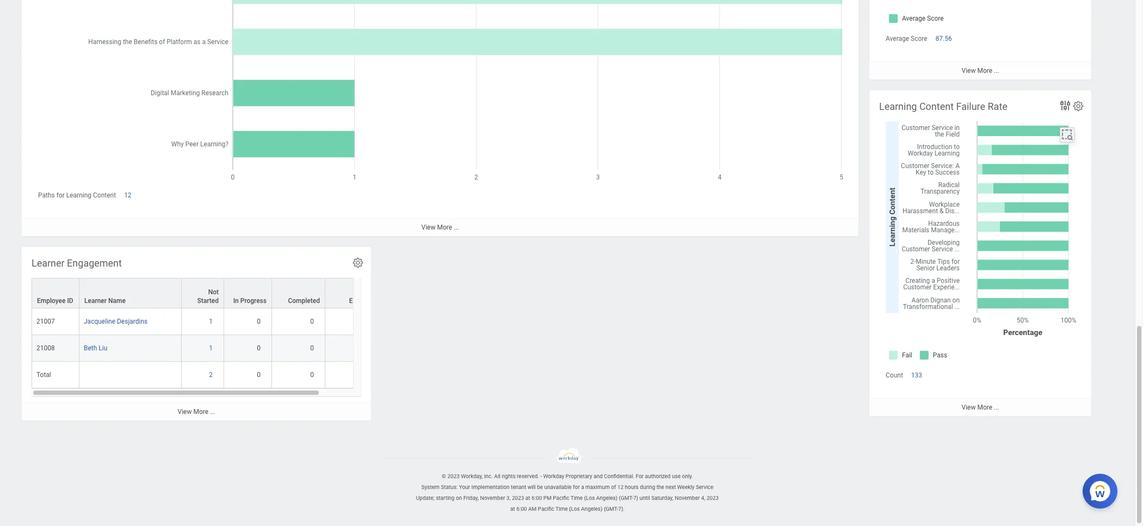 Task type: locate. For each thing, give the bounding box(es) containing it.
content
[[920, 101, 954, 112], [93, 192, 116, 199]]

workday
[[543, 473, 564, 479]]

enrollments image for beth liu
[[330, 344, 385, 353]]

87.56
[[936, 35, 952, 43]]

jacqueline
[[84, 318, 115, 325]]

status:
[[441, 484, 458, 490]]

paths
[[38, 192, 55, 199]]

1 vertical spatial enrollments image
[[330, 344, 385, 353]]

november down implementation
[[480, 495, 505, 501]]

1 down started
[[209, 318, 213, 325]]

1 1 button from the top
[[209, 317, 214, 326]]

view inside learning content failure rate element
[[962, 404, 976, 412]]

learner for learner name
[[84, 297, 107, 305]]

of
[[611, 484, 616, 490]]

0 vertical spatial (los
[[584, 495, 595, 501]]

6:00 left am
[[516, 506, 527, 512]]

0 vertical spatial 6:00
[[532, 495, 542, 501]]

for inside © 2023 workday, inc. all rights reserved. - workday proprietary and confidential. for authorized use only. system status: your implementation tenant will be unavailable for a maximum of 12 hours during the next weekly service update; starting on friday, november 3, 2023 at 6:00 pm pacific time (los angeles) (gmt-7) until saturday, november 4, 2023 at 6:00 am pacific time (los angeles) (gmt-7).
[[573, 484, 580, 490]]

1 enrollments image from the top
[[330, 317, 385, 326]]

learner name button
[[79, 279, 181, 308]]

2 1 button from the top
[[209, 344, 214, 353]]

6:00
[[532, 495, 542, 501], [516, 506, 527, 512]]

0 vertical spatial time
[[571, 495, 583, 501]]

1 row from the top
[[32, 278, 390, 309]]

0 vertical spatial 1 button
[[209, 317, 214, 326]]

0
[[257, 318, 261, 325], [310, 318, 314, 325], [257, 344, 261, 352], [310, 344, 314, 352], [257, 371, 261, 379], [310, 371, 314, 379]]

2023 right "4," at the right bottom
[[707, 495, 719, 501]]

1 horizontal spatial (los
[[584, 495, 595, 501]]

score
[[911, 35, 928, 43]]

1 vertical spatial 6:00
[[516, 506, 527, 512]]

(los down unavailable
[[569, 506, 580, 512]]

3 enrollments image from the top
[[330, 371, 385, 379]]

not started button
[[182, 279, 224, 308]]

1 1 from the top
[[209, 318, 213, 325]]

for
[[636, 473, 644, 479]]

1 horizontal spatial 12
[[617, 484, 624, 490]]

1 horizontal spatial november
[[675, 495, 700, 501]]

0 horizontal spatial 2023
[[448, 473, 460, 479]]

starting
[[436, 495, 455, 501]]

view more ... inside learning content with lowest scores element
[[962, 67, 999, 75]]

1 horizontal spatial 6:00
[[532, 495, 542, 501]]

1 for liu
[[209, 344, 213, 352]]

learner name
[[84, 297, 126, 305]]

beth
[[84, 344, 97, 352]]

0 horizontal spatial (gmt-
[[604, 506, 618, 512]]

6:00 left the pm
[[532, 495, 542, 501]]

pacific down unavailable
[[553, 495, 569, 501]]

view more ...
[[962, 67, 999, 75], [421, 224, 459, 231], [962, 404, 999, 412], [178, 408, 215, 416]]

all
[[494, 473, 500, 479]]

enrollments
[[349, 297, 384, 305]]

2023 right ©
[[448, 473, 460, 479]]

12 right of
[[617, 484, 624, 490]]

angeles) down maximum
[[581, 506, 603, 512]]

0 horizontal spatial time
[[556, 506, 568, 512]]

implementation
[[471, 484, 510, 490]]

1 vertical spatial 12
[[617, 484, 624, 490]]

at down the 3,
[[510, 506, 515, 512]]

0 button
[[257, 317, 262, 326], [310, 317, 316, 326], [257, 344, 262, 353], [310, 344, 316, 353], [257, 371, 262, 379], [310, 371, 316, 379]]

(gmt- up 7).
[[619, 495, 633, 501]]

1 button up the 2
[[209, 344, 214, 353]]

will
[[528, 484, 536, 490]]

0 vertical spatial learning
[[879, 101, 917, 112]]

row containing not started
[[32, 278, 390, 309]]

2 vertical spatial enrollments image
[[330, 371, 385, 379]]

2 1 from the top
[[209, 344, 213, 352]]

1 vertical spatial content
[[93, 192, 116, 199]]

0 vertical spatial content
[[920, 101, 954, 112]]

1 vertical spatial angeles)
[[581, 506, 603, 512]]

(los down maximum
[[584, 495, 595, 501]]

0 vertical spatial learner
[[32, 257, 65, 269]]

authorized
[[645, 473, 671, 479]]

1 vertical spatial learner
[[84, 297, 107, 305]]

0 horizontal spatial learner
[[32, 257, 65, 269]]

average score
[[886, 35, 928, 43]]

zoom area image
[[1061, 128, 1074, 142]]

cell inside "learner engagement" element
[[79, 362, 182, 389]]

1 up the 2
[[209, 344, 213, 352]]

angeles) down of
[[596, 495, 618, 501]]

1 button down started
[[209, 317, 214, 326]]

©
[[442, 473, 446, 479]]

0 horizontal spatial 12
[[124, 192, 131, 199]]

content left 12 button
[[93, 192, 116, 199]]

2 enrollments image from the top
[[330, 344, 385, 353]]

1 horizontal spatial for
[[573, 484, 580, 490]]

learner up employee id 'popup button'
[[32, 257, 65, 269]]

0 horizontal spatial content
[[93, 192, 116, 199]]

1 horizontal spatial time
[[571, 495, 583, 501]]

1 button
[[209, 317, 214, 326], [209, 344, 214, 353]]

© 2023 workday, inc. all rights reserved. - workday proprietary and confidential. for authorized use only. system status: your implementation tenant will be unavailable for a maximum of 12 hours during the next weekly service update; starting on friday, november 3, 2023 at 6:00 pm pacific time (los angeles) (gmt-7) until saturday, november 4, 2023 at 6:00 am pacific time (los angeles) (gmt-7).
[[416, 473, 719, 512]]

learner engagement
[[32, 257, 122, 269]]

...
[[994, 67, 999, 75], [454, 224, 459, 231], [994, 404, 999, 412], [210, 408, 215, 416]]

1 horizontal spatial at
[[526, 495, 530, 501]]

0 horizontal spatial learning
[[66, 192, 91, 199]]

1 horizontal spatial learner
[[84, 297, 107, 305]]

for left a
[[573, 484, 580, 490]]

2023 right the 3,
[[512, 495, 524, 501]]

configure learner engagement image
[[352, 257, 364, 269]]

at down will
[[526, 495, 530, 501]]

1 button for beth liu
[[209, 344, 214, 353]]

employee id
[[37, 297, 73, 305]]

1 vertical spatial for
[[573, 484, 580, 490]]

0 horizontal spatial (los
[[569, 506, 580, 512]]

1 horizontal spatial (gmt-
[[619, 495, 633, 501]]

1 vertical spatial (gmt-
[[604, 506, 618, 512]]

1 vertical spatial 1
[[209, 344, 213, 352]]

learner inside popup button
[[84, 297, 107, 305]]

view more ... link
[[870, 62, 1092, 80], [22, 218, 859, 236], [870, 398, 1092, 416], [22, 403, 371, 421]]

reserved.
[[517, 473, 539, 479]]

learner engagement element
[[22, 247, 390, 421]]

87.56 button
[[936, 34, 954, 43]]

0 horizontal spatial for
[[56, 192, 65, 199]]

0 vertical spatial enrollments image
[[330, 317, 385, 326]]

... inside "learner engagement" element
[[210, 408, 215, 416]]

time
[[571, 495, 583, 501], [556, 506, 568, 512]]

footer
[[0, 448, 1135, 515]]

footer containing © 2023 workday, inc. all rights reserved. - workday proprietary and confidential. for authorized use only. system status: your implementation tenant will be unavailable for a maximum of 12 hours during the next weekly service update; starting on friday, november 3, 2023 at 6:00 pm pacific time (los angeles) (gmt-7) until saturday, november 4, 2023 at 6:00 am pacific time (los angeles) (gmt-7).
[[0, 448, 1135, 515]]

1 vertical spatial pacific
[[538, 506, 554, 512]]

completed button
[[272, 279, 325, 308]]

learning content with lowest scores element
[[870, 0, 1092, 80]]

2023
[[448, 473, 460, 479], [512, 495, 524, 501], [707, 495, 719, 501]]

desjardins
[[117, 318, 148, 325]]

only.
[[682, 473, 693, 479]]

0 vertical spatial (gmt-
[[619, 495, 633, 501]]

1 november from the left
[[480, 495, 505, 501]]

liu
[[99, 344, 107, 352]]

during
[[640, 484, 655, 490]]

1 vertical spatial learning
[[66, 192, 91, 199]]

4 row from the top
[[32, 362, 390, 389]]

12 button
[[124, 191, 133, 200]]

proprietary
[[566, 473, 592, 479]]

pacific
[[553, 495, 569, 501], [538, 506, 554, 512]]

cell
[[79, 362, 182, 389]]

1 vertical spatial 1 button
[[209, 344, 214, 353]]

3 row from the top
[[32, 335, 390, 362]]

0 horizontal spatial november
[[480, 495, 505, 501]]

angeles)
[[596, 495, 618, 501], [581, 506, 603, 512]]

learner
[[32, 257, 65, 269], [84, 297, 107, 305]]

more inside most used content in learning path element
[[437, 224, 452, 231]]

4,
[[701, 495, 705, 501]]

1
[[209, 318, 213, 325], [209, 344, 213, 352]]

pacific down the pm
[[538, 506, 554, 512]]

12 right paths for learning content
[[124, 192, 131, 199]]

1 horizontal spatial content
[[920, 101, 954, 112]]

2 row from the top
[[32, 309, 390, 335]]

(los
[[584, 495, 595, 501], [569, 506, 580, 512]]

learner for learner engagement
[[32, 257, 65, 269]]

workday,
[[461, 473, 483, 479]]

(gmt-
[[619, 495, 633, 501], [604, 506, 618, 512]]

for inside most used content in learning path element
[[56, 192, 65, 199]]

hours
[[625, 484, 639, 490]]

november
[[480, 495, 505, 501], [675, 495, 700, 501]]

not started column header
[[182, 278, 224, 309]]

for
[[56, 192, 65, 199], [573, 484, 580, 490]]

your
[[459, 484, 470, 490]]

total
[[36, 371, 51, 379]]

time down a
[[571, 495, 583, 501]]

(gmt- down of
[[604, 506, 618, 512]]

0 horizontal spatial at
[[510, 506, 515, 512]]

row
[[32, 278, 390, 309], [32, 309, 390, 335], [32, 335, 390, 362], [32, 362, 390, 389]]

0 vertical spatial 1
[[209, 318, 213, 325]]

be
[[537, 484, 543, 490]]

1 horizontal spatial 2023
[[512, 495, 524, 501]]

2 button
[[209, 371, 214, 379]]

0 vertical spatial for
[[56, 192, 65, 199]]

time down unavailable
[[556, 506, 568, 512]]

1 for desjardins
[[209, 318, 213, 325]]

november down weekly
[[675, 495, 700, 501]]

enrollments image
[[330, 317, 385, 326], [330, 344, 385, 353], [330, 371, 385, 379]]

content left "failure"
[[920, 101, 954, 112]]

3,
[[507, 495, 511, 501]]

learning
[[879, 101, 917, 112], [66, 192, 91, 199]]

... inside learning content with lowest scores element
[[994, 67, 999, 75]]

2 november from the left
[[675, 495, 700, 501]]

0 vertical spatial at
[[526, 495, 530, 501]]

learner name column header
[[79, 278, 182, 309]]

for right paths
[[56, 192, 65, 199]]

learning content failure rate element
[[870, 90, 1092, 416]]

service
[[696, 484, 714, 490]]

learner up jacqueline
[[84, 297, 107, 305]]

most used content in learning path element
[[22, 0, 859, 236]]

at
[[526, 495, 530, 501], [510, 506, 515, 512]]

12
[[124, 192, 131, 199], [617, 484, 624, 490]]

0 vertical spatial 12
[[124, 192, 131, 199]]



Task type: vqa. For each thing, say whether or not it's contained in the screenshot.
View More ... in the Learning Content Failure Rate "Element"
yes



Task type: describe. For each thing, give the bounding box(es) containing it.
enrollments image for jacqueline desjardins
[[330, 317, 385, 326]]

unavailable
[[544, 484, 572, 490]]

use
[[672, 473, 681, 479]]

0 vertical spatial pacific
[[553, 495, 569, 501]]

on
[[456, 495, 462, 501]]

inc.
[[484, 473, 493, 479]]

12 inside button
[[124, 192, 131, 199]]

rate
[[988, 101, 1008, 112]]

enrollments button
[[325, 279, 389, 308]]

failure
[[956, 101, 985, 112]]

configure learning content failure rate image
[[1072, 100, 1084, 112]]

name
[[108, 297, 126, 305]]

count
[[886, 372, 903, 379]]

2 horizontal spatial 2023
[[707, 495, 719, 501]]

in progress
[[233, 297, 267, 305]]

in
[[233, 297, 239, 305]]

not
[[208, 288, 219, 296]]

1 button for jacqueline desjardins
[[209, 317, 214, 326]]

row containing total
[[32, 362, 390, 389]]

more inside learning content failure rate element
[[977, 404, 993, 412]]

progress
[[240, 297, 267, 305]]

view inside learning content with lowest scores element
[[962, 67, 976, 75]]

-
[[541, 473, 542, 479]]

weekly
[[677, 484, 695, 490]]

0 horizontal spatial 6:00
[[516, 506, 527, 512]]

next
[[666, 484, 676, 490]]

view inside most used content in learning path element
[[421, 224, 436, 231]]

started
[[197, 297, 219, 305]]

tenant
[[511, 484, 526, 490]]

21007
[[36, 318, 55, 325]]

employee id button
[[32, 279, 79, 308]]

view more ... link inside "learner engagement" element
[[22, 403, 371, 421]]

row containing 21008
[[32, 335, 390, 362]]

confidential.
[[604, 473, 634, 479]]

0 vertical spatial angeles)
[[596, 495, 618, 501]]

a
[[581, 484, 584, 490]]

12 inside © 2023 workday, inc. all rights reserved. - workday proprietary and confidential. for authorized use only. system status: your implementation tenant will be unavailable for a maximum of 12 hours during the next weekly service update; starting on friday, november 3, 2023 at 6:00 pm pacific time (los angeles) (gmt-7) until saturday, november 4, 2023 at 6:00 am pacific time (los angeles) (gmt-7).
[[617, 484, 624, 490]]

beth liu
[[84, 344, 107, 352]]

employee id column header
[[32, 278, 79, 309]]

id
[[67, 297, 73, 305]]

2
[[209, 371, 213, 379]]

engagement
[[67, 257, 122, 269]]

1 horizontal spatial learning
[[879, 101, 917, 112]]

in progress column header
[[224, 278, 272, 309]]

in progress button
[[224, 279, 272, 308]]

133 button
[[911, 371, 924, 380]]

configure and view chart data image
[[1059, 99, 1072, 112]]

row containing 21007
[[32, 309, 390, 335]]

and
[[594, 473, 603, 479]]

1 vertical spatial time
[[556, 506, 568, 512]]

beth liu link
[[84, 342, 107, 352]]

more inside "learner engagement" element
[[193, 408, 208, 416]]

employee
[[37, 297, 66, 305]]

view inside "learner engagement" element
[[178, 408, 192, 416]]

rights
[[502, 473, 516, 479]]

completed column header
[[272, 278, 325, 309]]

friday,
[[463, 495, 479, 501]]

jacqueline desjardins
[[84, 318, 148, 325]]

until
[[640, 495, 650, 501]]

view more ... inside most used content in learning path element
[[421, 224, 459, 231]]

pm
[[543, 495, 552, 501]]

... inside learning content failure rate element
[[994, 404, 999, 412]]

view more ... inside learning content failure rate element
[[962, 404, 999, 412]]

7).
[[618, 506, 625, 512]]

learning content failure rate
[[879, 101, 1008, 112]]

system
[[421, 484, 440, 490]]

133
[[911, 372, 922, 379]]

the
[[657, 484, 664, 490]]

more inside learning content with lowest scores element
[[977, 67, 993, 75]]

not started
[[197, 288, 219, 305]]

saturday,
[[651, 495, 674, 501]]

completed
[[288, 297, 320, 305]]

paths for learning content
[[38, 192, 116, 199]]

average
[[886, 35, 909, 43]]

maximum
[[586, 484, 610, 490]]

am
[[528, 506, 537, 512]]

1 vertical spatial at
[[510, 506, 515, 512]]

update;
[[416, 495, 435, 501]]

1 vertical spatial (los
[[569, 506, 580, 512]]

7)
[[633, 495, 638, 501]]

jacqueline desjardins link
[[84, 316, 148, 325]]

... inside most used content in learning path element
[[454, 224, 459, 231]]

view more ... inside "learner engagement" element
[[178, 408, 215, 416]]

21008
[[36, 344, 55, 352]]



